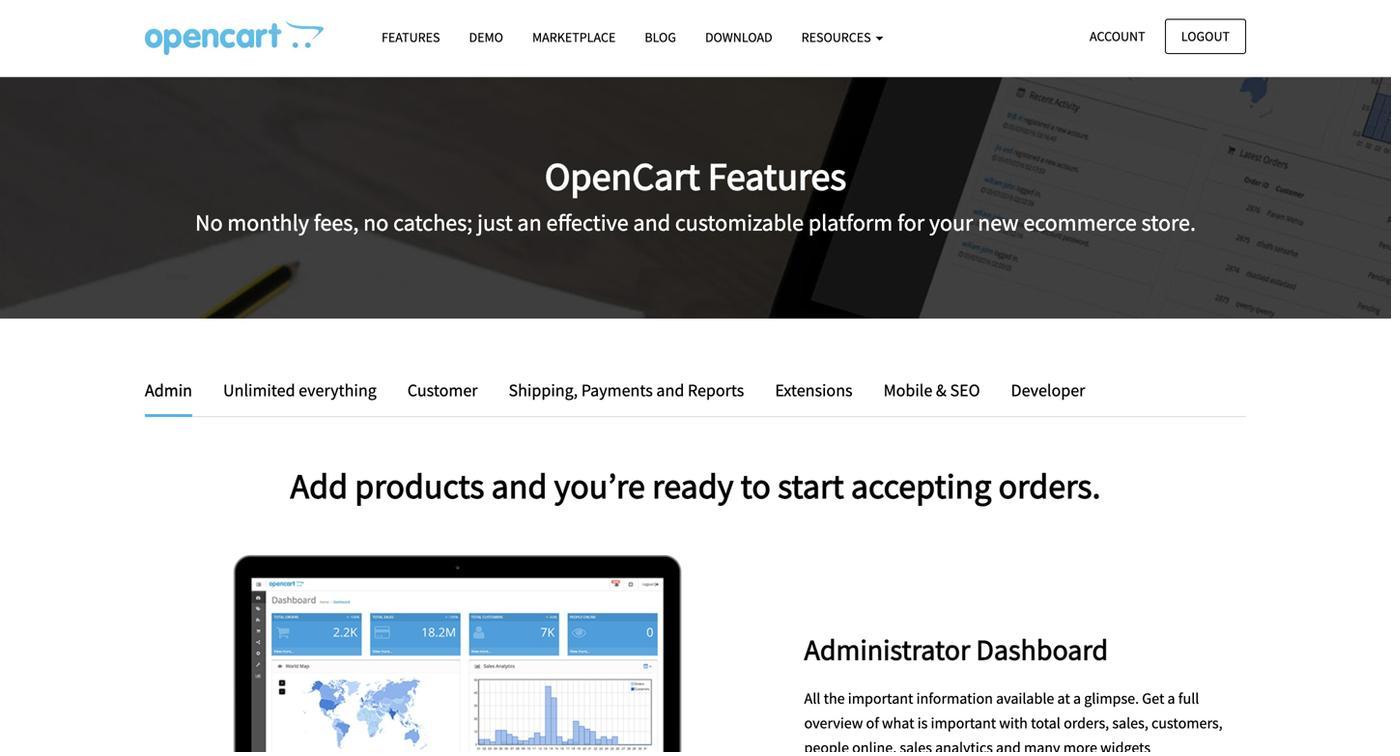 Task type: locate. For each thing, give the bounding box(es) containing it.
unlimited everything
[[223, 380, 377, 401]]

accepting
[[851, 464, 992, 508]]

features
[[382, 29, 440, 46], [708, 152, 847, 201]]

features left demo
[[382, 29, 440, 46]]

catches;
[[393, 208, 473, 237]]

opencart - features image
[[145, 20, 324, 55]]

your
[[929, 208, 973, 237]]

demo link
[[455, 20, 518, 54]]

all
[[804, 689, 821, 709]]

0 vertical spatial features
[[382, 29, 440, 46]]

and
[[633, 208, 671, 237], [656, 380, 684, 401], [491, 464, 547, 508], [996, 739, 1021, 753]]

mobile & seo
[[884, 380, 980, 401]]

reports
[[688, 380, 744, 401]]

important up of
[[848, 689, 914, 709]]

no
[[195, 208, 223, 237]]

admin link
[[145, 377, 207, 417]]

1 horizontal spatial features
[[708, 152, 847, 201]]

just
[[477, 208, 513, 237]]

marketplace link
[[518, 20, 630, 54]]

1 a from the left
[[1073, 689, 1081, 709]]

get
[[1142, 689, 1165, 709]]

customer link
[[393, 377, 492, 405]]

0 horizontal spatial a
[[1073, 689, 1081, 709]]

and inside shipping, payments and reports link
[[656, 380, 684, 401]]

important up analytics
[[931, 714, 996, 733]]

features inside opencart features no monthly fees, no catches; just an effective and customizable platform for your new ecommerce store.
[[708, 152, 847, 201]]

opencart
[[545, 152, 700, 201]]

add
[[290, 464, 348, 508]]

shipping,
[[509, 380, 578, 401]]

a
[[1073, 689, 1081, 709], [1168, 689, 1176, 709]]

overview
[[804, 714, 863, 733]]

monthly
[[227, 208, 309, 237]]

resources link
[[787, 20, 898, 54]]

an
[[517, 208, 542, 237]]

for
[[898, 208, 925, 237]]

a right at
[[1073, 689, 1081, 709]]

information
[[917, 689, 993, 709]]

account link
[[1074, 19, 1162, 54]]

no
[[363, 208, 389, 237]]

account
[[1090, 28, 1146, 45]]

demo
[[469, 29, 503, 46]]

dashboard
[[976, 632, 1108, 668]]

0 horizontal spatial features
[[382, 29, 440, 46]]

and inside opencart features no monthly fees, no catches; just an effective and customizable platform for your new ecommerce store.
[[633, 208, 671, 237]]

of
[[866, 714, 879, 733]]

a left full
[[1168, 689, 1176, 709]]

1 horizontal spatial important
[[931, 714, 996, 733]]

and left reports
[[656, 380, 684, 401]]

online,
[[852, 739, 897, 753]]

0 vertical spatial important
[[848, 689, 914, 709]]

available
[[996, 689, 1055, 709]]

1 vertical spatial features
[[708, 152, 847, 201]]

store.
[[1142, 208, 1196, 237]]

administrator dashboard
[[804, 632, 1108, 668]]

extensions link
[[761, 377, 867, 405]]

resources
[[802, 29, 874, 46]]

download link
[[691, 20, 787, 54]]

unlimited everything link
[[209, 377, 391, 405]]

add products and you're ready to start accepting orders.
[[290, 464, 1101, 508]]

customer
[[408, 380, 478, 401]]

ecommerce
[[1024, 208, 1137, 237]]

payments
[[581, 380, 653, 401]]

opencart features no monthly fees, no catches; just an effective and customizable platform for your new ecommerce store.
[[195, 152, 1196, 237]]

and down with
[[996, 739, 1021, 753]]

1 vertical spatial important
[[931, 714, 996, 733]]

important
[[848, 689, 914, 709], [931, 714, 996, 733]]

features up customizable in the top of the page
[[708, 152, 847, 201]]

products
[[355, 464, 484, 508]]

2 a from the left
[[1168, 689, 1176, 709]]

1 horizontal spatial a
[[1168, 689, 1176, 709]]

fees,
[[314, 208, 359, 237]]

and down opencart at the top of the page
[[633, 208, 671, 237]]

to
[[741, 464, 771, 508]]

the
[[824, 689, 845, 709]]



Task type: vqa. For each thing, say whether or not it's contained in the screenshot.
right or
no



Task type: describe. For each thing, give the bounding box(es) containing it.
analytics
[[935, 739, 993, 753]]

many
[[1024, 739, 1060, 753]]

start
[[778, 464, 844, 508]]

logout
[[1182, 28, 1230, 45]]

with
[[999, 714, 1028, 733]]

developer
[[1011, 380, 1086, 401]]

blog link
[[630, 20, 691, 54]]

effective
[[546, 208, 629, 237]]

total
[[1031, 714, 1061, 733]]

marketplace
[[532, 29, 616, 46]]

at
[[1058, 689, 1070, 709]]

mobile & seo link
[[869, 377, 995, 405]]

people
[[804, 739, 849, 753]]

shipping, payments and reports
[[509, 380, 744, 401]]

and inside all the important information available at a glimpse. get a full overview of what is important with total orders, sales, customers, people online, sales analytics and many more widgets
[[996, 739, 1021, 753]]

&
[[936, 380, 947, 401]]

customers,
[[1152, 714, 1223, 733]]

0 horizontal spatial important
[[848, 689, 914, 709]]

seo
[[950, 380, 980, 401]]

glimpse.
[[1084, 689, 1139, 709]]

and left you're at the left
[[491, 464, 547, 508]]

orders,
[[1064, 714, 1109, 733]]

customizable
[[675, 208, 804, 237]]

shipping, payments and reports link
[[494, 377, 759, 405]]

what
[[882, 714, 915, 733]]

orders.
[[999, 464, 1101, 508]]

is
[[918, 714, 928, 733]]

unlimited
[[223, 380, 295, 401]]

blog
[[645, 29, 676, 46]]

ready
[[652, 464, 734, 508]]

you're
[[554, 464, 645, 508]]

more
[[1064, 739, 1098, 753]]

everything
[[299, 380, 377, 401]]

extensions
[[775, 380, 853, 401]]

administrator dashboard image
[[145, 556, 775, 753]]

sales,
[[1112, 714, 1149, 733]]

admin
[[145, 380, 192, 401]]

download
[[705, 29, 773, 46]]

mobile
[[884, 380, 933, 401]]

new
[[978, 208, 1019, 237]]

administrator
[[804, 632, 971, 668]]

full
[[1179, 689, 1199, 709]]

features inside "link"
[[382, 29, 440, 46]]

logout link
[[1165, 19, 1246, 54]]

developer link
[[997, 377, 1086, 405]]

sales
[[900, 739, 932, 753]]

platform
[[809, 208, 893, 237]]

widgets
[[1101, 739, 1151, 753]]

features link
[[367, 20, 455, 54]]

all the important information available at a glimpse. get a full overview of what is important with total orders, sales, customers, people online, sales analytics and many more widgets
[[804, 689, 1223, 753]]



